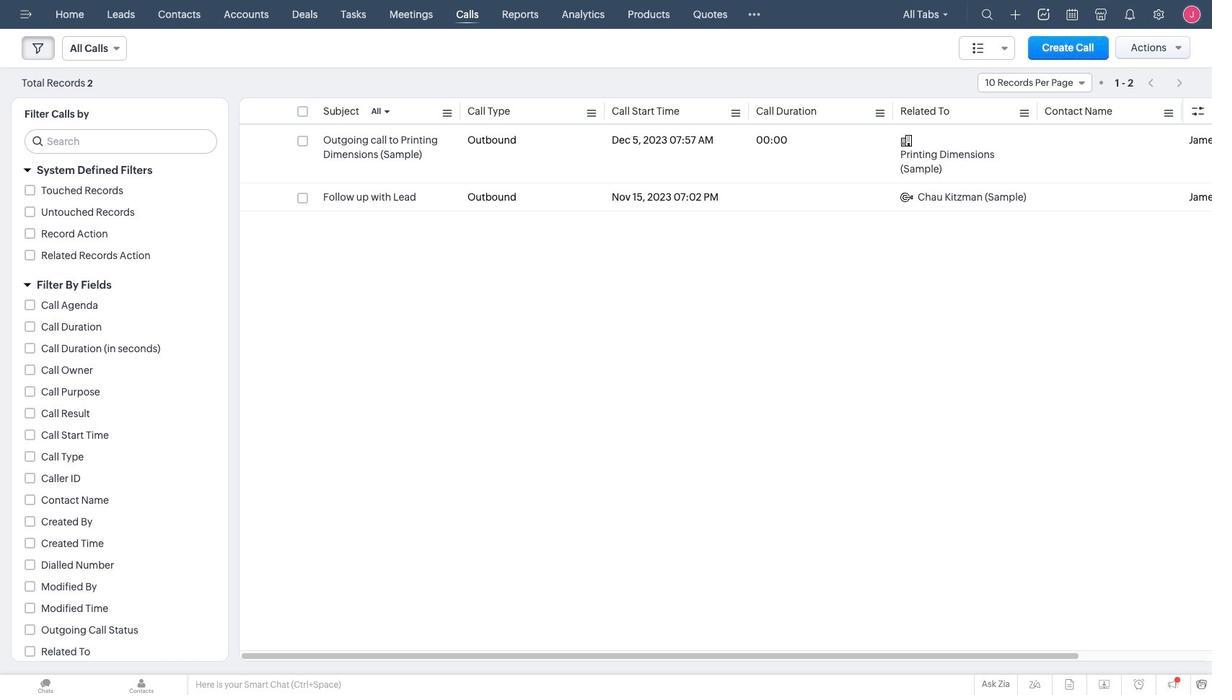 Task type: vqa. For each thing, say whether or not it's contained in the screenshot.
QUICK ACTIONS image
yes



Task type: locate. For each thing, give the bounding box(es) containing it.
quick actions image
[[1011, 9, 1021, 20]]

configure settings image
[[1154, 9, 1165, 20]]

notifications image
[[1125, 9, 1136, 20]]

sales motivator image
[[1039, 9, 1050, 20]]

contacts image
[[96, 675, 187, 695]]



Task type: describe. For each thing, give the bounding box(es) containing it.
chats image
[[0, 675, 91, 695]]

marketplace image
[[1096, 9, 1107, 20]]

search image
[[982, 9, 994, 20]]

calendar image
[[1067, 9, 1079, 20]]



